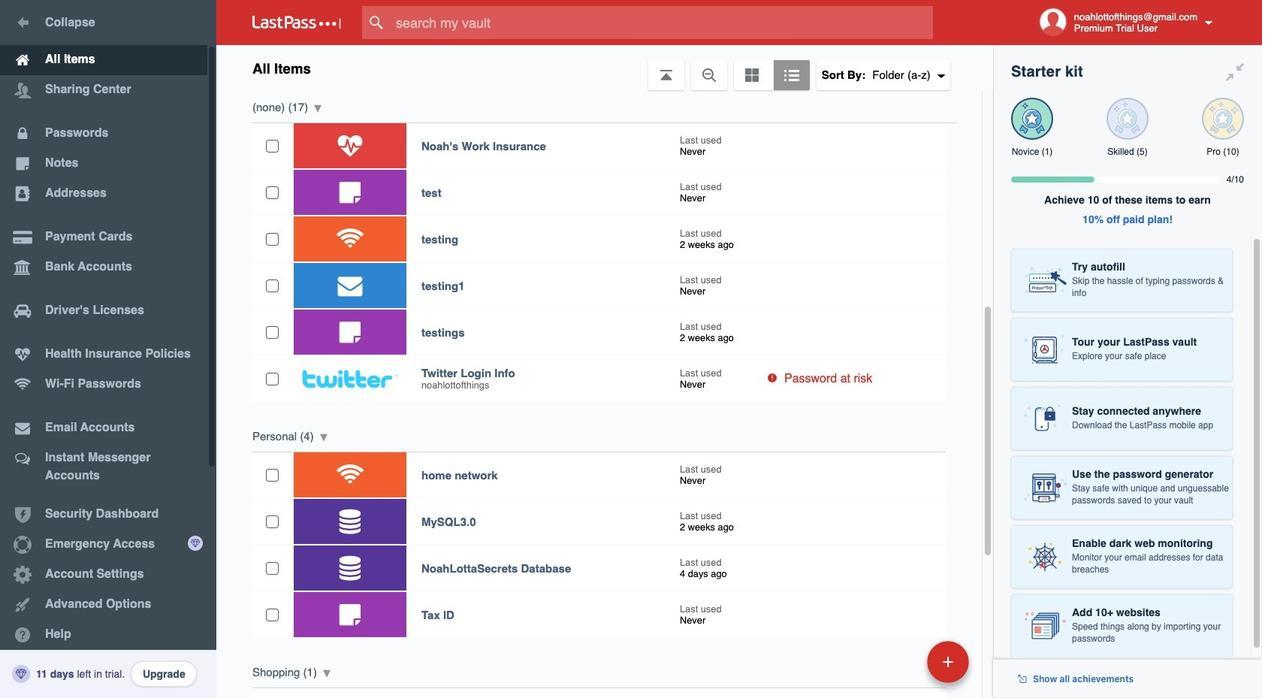 Task type: describe. For each thing, give the bounding box(es) containing it.
new item element
[[824, 640, 975, 683]]

Search search field
[[362, 6, 963, 39]]

search my vault text field
[[362, 6, 963, 39]]



Task type: vqa. For each thing, say whether or not it's contained in the screenshot.
the Clear Search icon
no



Task type: locate. For each thing, give the bounding box(es) containing it.
new item navigation
[[824, 637, 978, 698]]

main navigation navigation
[[0, 0, 216, 698]]

vault options navigation
[[216, 45, 993, 90]]

lastpass image
[[252, 16, 341, 29]]



